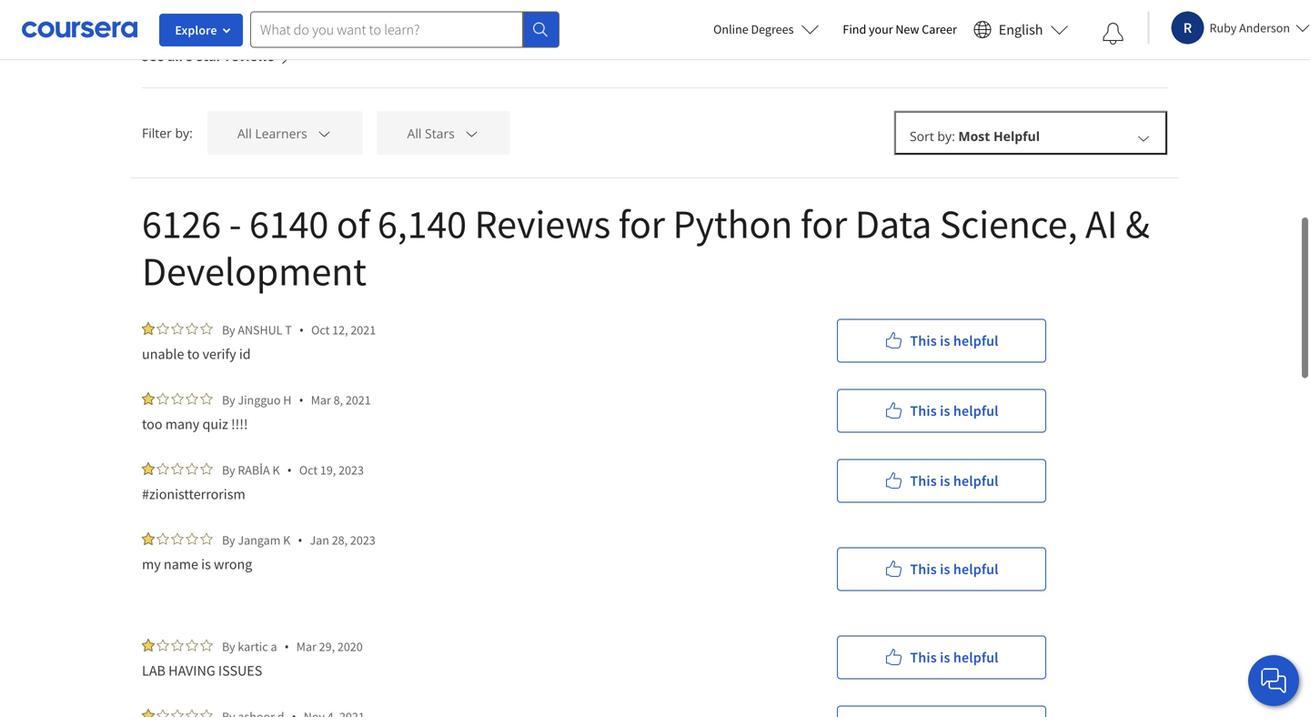 Task type: locate. For each thing, give the bounding box(es) containing it.
0 horizontal spatial all
[[237, 125, 252, 142]]

find your new career
[[843, 21, 957, 37]]

jingguo
[[238, 392, 281, 408]]

2 filled star image from the top
[[142, 639, 155, 652]]

1 horizontal spatial k
[[283, 532, 291, 548]]

k
[[273, 462, 280, 478], [283, 532, 291, 548]]

oct left the 19,
[[299, 462, 318, 478]]

ruby anderson
[[1210, 20, 1291, 36]]

wrong
[[214, 555, 252, 573]]

is for verify
[[940, 332, 951, 350]]

&
[[1126, 198, 1150, 249]]

jan
[[310, 532, 329, 548]]

2021 right 8,
[[346, 392, 371, 408]]

is for issues
[[940, 648, 951, 667]]

1 vertical spatial 2023
[[350, 532, 376, 548]]

2023
[[339, 462, 364, 478], [350, 532, 376, 548]]

is for is
[[940, 560, 951, 578]]

this is helpful for id
[[910, 332, 999, 350]]

k inside by rabi̇a k • oct 19, 2023
[[273, 462, 280, 478]]

data
[[855, 198, 932, 249]]

•
[[299, 321, 304, 339], [299, 391, 304, 409], [287, 461, 292, 479], [298, 532, 303, 549], [284, 638, 289, 655]]

filter by:
[[142, 124, 193, 142]]

this is helpful
[[910, 332, 999, 350], [910, 402, 999, 420], [910, 472, 999, 490], [910, 560, 999, 578], [910, 648, 999, 667]]

by: for sort
[[938, 127, 955, 145]]

mar inside by kartic a • mar 29, 2020
[[296, 638, 317, 655]]

by inside by rabi̇a k • oct 19, 2023
[[222, 462, 235, 478]]

2021 inside by anshul t • oct 12, 2021
[[351, 322, 376, 338]]

• right h
[[299, 391, 304, 409]]

• right t
[[299, 321, 304, 339]]

chevron down image
[[464, 125, 480, 141]]

2 all from the left
[[407, 125, 422, 142]]

1 vertical spatial mar
[[296, 638, 317, 655]]

by: right sort
[[938, 127, 955, 145]]

filled star image up my
[[142, 532, 155, 545]]

too many quiz !!!!
[[142, 415, 248, 433]]

ai
[[1086, 198, 1118, 249]]

oct left 12,
[[311, 322, 330, 338]]

t
[[285, 322, 292, 338]]

is
[[940, 332, 951, 350], [940, 402, 951, 420], [940, 472, 951, 490], [201, 555, 211, 573], [940, 560, 951, 578], [940, 648, 951, 667]]

mar for lab having issues
[[296, 638, 317, 655]]

2 helpful from the top
[[954, 402, 999, 420]]

4 this is helpful button from the top
[[837, 547, 1047, 591]]

by inside by anshul t • oct 12, 2021
[[222, 322, 235, 338]]

• right a
[[284, 638, 289, 655]]

2 this is helpful button from the top
[[837, 389, 1047, 433]]

star image
[[200, 322, 213, 335], [157, 392, 169, 405], [171, 392, 184, 405], [171, 462, 184, 475], [186, 532, 198, 545], [157, 639, 169, 652]]

ruby
[[1210, 20, 1237, 36]]

1 this from the top
[[910, 332, 937, 350]]

by for unable to verify id
[[222, 322, 235, 338]]

filled star image down too
[[142, 462, 155, 475]]

all for all learners
[[237, 125, 252, 142]]

filled star image down lab on the left of the page
[[142, 709, 155, 717]]

star image up unable to verify id on the left of page
[[200, 322, 213, 335]]

0 vertical spatial k
[[273, 462, 280, 478]]

1 by from the top
[[222, 322, 235, 338]]

k right jangam
[[283, 532, 291, 548]]

0 vertical spatial oct
[[311, 322, 330, 338]]

filled star image up too
[[142, 392, 155, 405]]

1 filled star image from the top
[[142, 322, 155, 335]]

sort by: most helpful
[[910, 127, 1040, 145]]

• right rabi̇a
[[287, 461, 292, 479]]

oct inside by rabi̇a k • oct 19, 2023
[[299, 462, 318, 478]]

5
[[186, 47, 193, 65]]

5 by from the top
[[222, 638, 235, 655]]

this for id
[[910, 332, 937, 350]]

2021 right 12,
[[351, 322, 376, 338]]

chevron down image right learners
[[316, 125, 333, 141]]

r
[[1184, 19, 1192, 37]]

2023 right the 19,
[[339, 462, 364, 478]]

None search field
[[250, 11, 560, 48]]

by inside by jingguo h • mar 8, 2021
[[222, 392, 235, 408]]

english
[[999, 20, 1043, 39]]

see
[[142, 47, 164, 65]]

my
[[142, 555, 161, 573]]

chevron down image up &
[[1136, 129, 1152, 146]]

2021 for too many quiz !!!!
[[346, 392, 371, 408]]

by inside by kartic a • mar 29, 2020
[[222, 638, 235, 655]]

k right rabi̇a
[[273, 462, 280, 478]]

1 this is helpful from the top
[[910, 332, 999, 350]]

k inside by jangam k • jan 28, 2023
[[283, 532, 291, 548]]

4 this from the top
[[910, 560, 937, 578]]

2021
[[351, 322, 376, 338], [346, 392, 371, 408]]

all left learners
[[237, 125, 252, 142]]

2020
[[338, 638, 363, 655]]

by:
[[175, 124, 193, 142], [938, 127, 955, 145]]

oct for unable to verify id
[[311, 322, 330, 338]]

all inside button
[[407, 125, 422, 142]]

star image up my name is wrong
[[186, 532, 198, 545]]

this is helpful button for id
[[837, 319, 1047, 363]]

0 vertical spatial 2023
[[339, 462, 364, 478]]

this is helpful button for !!!!
[[837, 389, 1047, 433]]

all stars button
[[377, 111, 510, 155]]

by up wrong
[[222, 532, 235, 548]]

career
[[922, 21, 957, 37]]

2 this from the top
[[910, 402, 937, 420]]

by up verify
[[222, 322, 235, 338]]

online
[[714, 21, 749, 37]]

1 vertical spatial filled star image
[[142, 639, 155, 652]]

4 by from the top
[[222, 532, 235, 548]]

4 helpful from the top
[[954, 560, 999, 578]]

mar
[[311, 392, 331, 408], [296, 638, 317, 655]]

• left 'jan'
[[298, 532, 303, 549]]

name
[[164, 555, 198, 573]]

by up !!!! at the left bottom of page
[[222, 392, 235, 408]]

1 helpful from the top
[[954, 332, 999, 350]]

star image up many
[[171, 392, 184, 405]]

by rabi̇a k • oct 19, 2023
[[222, 461, 364, 479]]

all
[[237, 125, 252, 142], [407, 125, 422, 142]]

this for wrong
[[910, 560, 937, 578]]

8,
[[334, 392, 343, 408]]

unable
[[142, 345, 184, 363]]

0 vertical spatial filled star image
[[142, 532, 155, 545]]

3 this is helpful button from the top
[[837, 459, 1047, 503]]

this
[[910, 332, 937, 350], [910, 402, 937, 420], [910, 472, 937, 490], [910, 560, 937, 578], [910, 648, 937, 667]]

filled star image
[[142, 322, 155, 335], [142, 392, 155, 405], [142, 462, 155, 475], [142, 709, 155, 717]]

by inside by jangam k • jan 28, 2023
[[222, 532, 235, 548]]

filled star image up lab on the left of the page
[[142, 639, 155, 652]]

star image up too
[[157, 392, 169, 405]]

online degrees button
[[699, 9, 834, 49]]

1 vertical spatial 2021
[[346, 392, 371, 408]]

1 all from the left
[[237, 125, 252, 142]]

2 by from the top
[[222, 392, 235, 408]]

this is helpful button for wrong
[[837, 547, 1047, 591]]

your
[[869, 21, 893, 37]]

4 this is helpful from the top
[[910, 560, 999, 578]]

4 filled star image from the top
[[142, 709, 155, 717]]

mar left 29,
[[296, 638, 317, 655]]

filled star image
[[142, 532, 155, 545], [142, 639, 155, 652]]

2023 inside by jangam k • jan 28, 2023
[[350, 532, 376, 548]]

filled star image up unable
[[142, 322, 155, 335]]

6126 - 6140 of 6,140 reviews for python for data science, ai & development
[[142, 198, 1150, 296]]

3 this is helpful from the top
[[910, 472, 999, 490]]

0 horizontal spatial k
[[273, 462, 280, 478]]

by
[[222, 322, 235, 338], [222, 392, 235, 408], [222, 462, 235, 478], [222, 532, 235, 548], [222, 638, 235, 655]]

1 vertical spatial oct
[[299, 462, 318, 478]]

1 horizontal spatial all
[[407, 125, 422, 142]]

new
[[896, 21, 920, 37]]

stars
[[425, 125, 455, 142]]

2 filled star image from the top
[[142, 392, 155, 405]]

2 for from the left
[[801, 198, 847, 249]]

for
[[619, 198, 665, 249], [801, 198, 847, 249]]

all for all stars
[[407, 125, 422, 142]]

all left stars
[[407, 125, 422, 142]]

1 filled star image from the top
[[142, 532, 155, 545]]

mar inside by jingguo h • mar 8, 2021
[[311, 392, 331, 408]]

oct inside by anshul t • oct 12, 2021
[[311, 322, 330, 338]]

mar left 8,
[[311, 392, 331, 408]]

filled star image for unable to verify id
[[142, 322, 155, 335]]

5 helpful from the top
[[954, 648, 999, 667]]

all inside button
[[237, 125, 252, 142]]

• for lab having issues
[[284, 638, 289, 655]]

rabi̇a
[[238, 462, 270, 478]]

2023 for my name is wrong
[[350, 532, 376, 548]]

by for too many quiz !!!!
[[222, 392, 235, 408]]

chevron down image
[[316, 125, 333, 141], [1136, 129, 1152, 146]]

this is helpful button
[[837, 319, 1047, 363], [837, 389, 1047, 433], [837, 459, 1047, 503], [837, 547, 1047, 591], [837, 636, 1047, 679]]

3 filled star image from the top
[[142, 462, 155, 475]]

filled star image for #zionistterrorism
[[142, 462, 155, 475]]

3 by from the top
[[222, 462, 235, 478]]

oct
[[311, 322, 330, 338], [299, 462, 318, 478]]

2023 right 28,
[[350, 532, 376, 548]]

by left rabi̇a
[[222, 462, 235, 478]]

5 this is helpful button from the top
[[837, 636, 1047, 679]]

1 horizontal spatial for
[[801, 198, 847, 249]]

1 vertical spatial k
[[283, 532, 291, 548]]

-
[[229, 198, 242, 249]]

by left kartic
[[222, 638, 235, 655]]

• for unable to verify id
[[299, 321, 304, 339]]

learners
[[255, 125, 308, 142]]

jangam
[[238, 532, 281, 548]]

0 vertical spatial 2021
[[351, 322, 376, 338]]

0 vertical spatial mar
[[311, 392, 331, 408]]

0 horizontal spatial chevron down image
[[316, 125, 333, 141]]

by: right filter
[[175, 124, 193, 142]]

helpful
[[954, 332, 999, 350], [954, 402, 999, 420], [954, 472, 999, 490], [954, 560, 999, 578], [954, 648, 999, 667]]

2023 inside by rabi̇a k • oct 19, 2023
[[339, 462, 364, 478]]

29,
[[319, 638, 335, 655]]

2 this is helpful from the top
[[910, 402, 999, 420]]

0 horizontal spatial by:
[[175, 124, 193, 142]]

0 horizontal spatial for
[[619, 198, 665, 249]]

1 this is helpful button from the top
[[837, 319, 1047, 363]]

2021 inside by jingguo h • mar 8, 2021
[[346, 392, 371, 408]]

find
[[843, 21, 867, 37]]

filled star image for my name is wrong
[[142, 532, 155, 545]]

star image
[[157, 322, 169, 335], [171, 322, 184, 335], [186, 322, 198, 335], [186, 392, 198, 405], [200, 392, 213, 405], [157, 462, 169, 475], [186, 462, 198, 475], [200, 462, 213, 475], [157, 532, 169, 545], [171, 532, 184, 545], [200, 532, 213, 545], [171, 639, 184, 652], [186, 639, 198, 652], [200, 639, 213, 652], [157, 709, 169, 717], [171, 709, 184, 717], [186, 709, 198, 717], [200, 709, 213, 717]]

1 horizontal spatial by:
[[938, 127, 955, 145]]



Task type: vqa. For each thing, say whether or not it's contained in the screenshot.
3rd this is helpful button from the bottom
yes



Task type: describe. For each thing, give the bounding box(es) containing it.
is for quiz
[[940, 402, 951, 420]]

1 horizontal spatial chevron down image
[[1136, 129, 1152, 146]]

anderson
[[1240, 20, 1291, 36]]

k for my name is wrong
[[283, 532, 291, 548]]

helpful for id
[[954, 332, 999, 350]]

this is helpful for !!!!
[[910, 402, 999, 420]]

6140
[[249, 198, 329, 249]]

having
[[168, 662, 215, 680]]

chat with us image
[[1260, 666, 1289, 695]]

oct for #zionistterrorism
[[299, 462, 318, 478]]

helpful for !!!!
[[954, 402, 999, 420]]

most
[[959, 127, 991, 145]]

quiz
[[202, 415, 228, 433]]

degrees
[[751, 21, 794, 37]]

• for #zionistterrorism
[[287, 461, 292, 479]]

find your new career link
[[834, 18, 966, 41]]

verify
[[203, 345, 236, 363]]

my name is wrong
[[142, 555, 252, 573]]

by kartic a • mar 29, 2020
[[222, 638, 363, 655]]

by anshul t • oct 12, 2021
[[222, 321, 376, 339]]

6,140
[[378, 198, 467, 249]]

english button
[[966, 0, 1076, 59]]

#zionistterrorism
[[142, 485, 248, 503]]

by for #zionistterrorism
[[222, 462, 235, 478]]

h
[[283, 392, 292, 408]]

see all 5 star reviews button
[[142, 25, 293, 87]]

3 this from the top
[[910, 472, 937, 490]]

to
[[187, 345, 200, 363]]

5 this from the top
[[910, 648, 937, 667]]

19,
[[320, 462, 336, 478]]

see all 5 star reviews
[[142, 47, 275, 65]]

science,
[[940, 198, 1078, 249]]

chevron down image inside all learners button
[[316, 125, 333, 141]]

lab having issues
[[142, 662, 262, 680]]

5 this is helpful from the top
[[910, 648, 999, 667]]

2021 for unable to verify id
[[351, 322, 376, 338]]

helpful
[[994, 127, 1040, 145]]

lab
[[142, 662, 166, 680]]

12,
[[332, 322, 348, 338]]

2023 for #zionistterrorism
[[339, 462, 364, 478]]

by for lab having issues
[[222, 638, 235, 655]]

this for !!!!
[[910, 402, 937, 420]]

show notifications image
[[1103, 23, 1124, 45]]

this is helpful for wrong
[[910, 560, 999, 578]]

explore
[[175, 22, 217, 38]]

helpful for wrong
[[954, 560, 999, 578]]

star image up lab on the left of the page
[[157, 639, 169, 652]]

mar for too many quiz !!!!
[[311, 392, 331, 408]]

filled star image for lab having issues
[[142, 639, 155, 652]]

3 helpful from the top
[[954, 472, 999, 490]]

coursera image
[[22, 15, 137, 44]]

all learners
[[237, 125, 308, 142]]

filter
[[142, 124, 172, 142]]

kartic
[[238, 638, 268, 655]]

by jingguo h • mar 8, 2021
[[222, 391, 371, 409]]

by: for filter
[[175, 124, 193, 142]]

28,
[[332, 532, 348, 548]]

all stars
[[407, 125, 455, 142]]

anshul
[[238, 322, 283, 338]]

too
[[142, 415, 162, 433]]

by for my name is wrong
[[222, 532, 235, 548]]

What do you want to learn? text field
[[250, 11, 523, 48]]

star
[[197, 47, 222, 65]]

by jangam k • jan 28, 2023
[[222, 532, 376, 549]]

6126
[[142, 198, 221, 249]]

k for #zionistterrorism
[[273, 462, 280, 478]]

• for too many quiz !!!!
[[299, 391, 304, 409]]

many
[[165, 415, 200, 433]]

1 for from the left
[[619, 198, 665, 249]]

filled star image for too many quiz !!!!
[[142, 392, 155, 405]]

sort
[[910, 127, 935, 145]]

star image up '#zionistterrorism'
[[171, 462, 184, 475]]

issues
[[218, 662, 262, 680]]

python
[[673, 198, 793, 249]]

!!!!
[[231, 415, 248, 433]]

development
[[142, 246, 367, 296]]

a
[[271, 638, 277, 655]]

reviews
[[225, 47, 275, 65]]

explore button
[[159, 14, 243, 46]]

unable to verify id
[[142, 345, 251, 363]]

all learners button
[[207, 111, 363, 155]]

all
[[167, 47, 183, 65]]

id
[[239, 345, 251, 363]]

of
[[337, 198, 370, 249]]

• for my name is wrong
[[298, 532, 303, 549]]

online degrees
[[714, 21, 794, 37]]

reviews
[[475, 198, 611, 249]]



